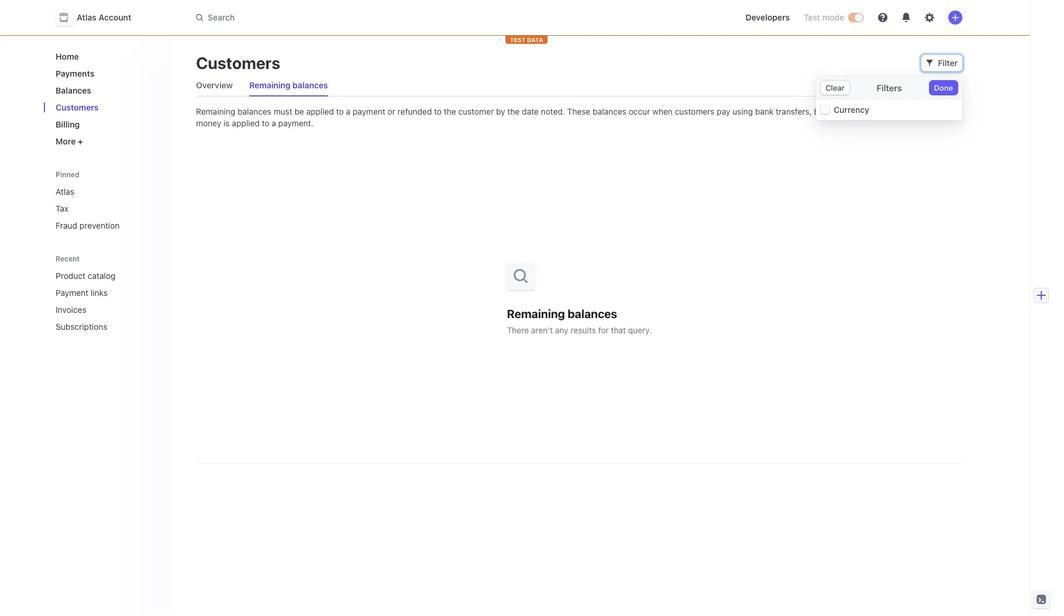 Task type: describe. For each thing, give the bounding box(es) containing it.
0 horizontal spatial to
[[262, 118, 270, 128]]

date
[[522, 107, 539, 117]]

mode
[[823, 12, 845, 22]]

recent navigation links element
[[44, 249, 173, 337]]

payments link
[[51, 64, 163, 83]]

pay
[[717, 107, 731, 117]]

any
[[556, 325, 569, 335]]

atlas for atlas
[[56, 187, 74, 197]]

payments
[[56, 69, 94, 78]]

billing link
[[51, 115, 163, 134]]

notifications image
[[902, 13, 912, 22]]

1 horizontal spatial applied
[[307, 107, 334, 117]]

tab list containing overview
[[191, 75, 963, 97]]

atlas for atlas account
[[77, 12, 97, 22]]

tax
[[56, 204, 69, 214]]

remaining for remaining balances must be applied to a payment or refunded to the customer by the date noted. these balances occur when customers pay using bank transfers, but not all of the money is applied to a payment.
[[196, 107, 236, 117]]

more +
[[56, 136, 83, 146]]

these
[[568, 107, 591, 117]]

refunded
[[398, 107, 432, 117]]

test
[[804, 12, 821, 22]]

balances for remaining balances must be applied to a payment or refunded to the customer by the date noted. these balances occur when customers pay using bank transfers, but not all of the money is applied to a payment.
[[238, 107, 272, 117]]

subscriptions
[[56, 322, 107, 332]]

customer
[[459, 107, 494, 117]]

product
[[56, 271, 86, 281]]

svg image
[[927, 60, 934, 67]]

results
[[571, 325, 597, 335]]

balances link
[[51, 81, 163, 100]]

fraud prevention
[[56, 221, 120, 231]]

done
[[935, 83, 954, 93]]

filter
[[939, 58, 958, 68]]

but
[[815, 107, 827, 117]]

product catalog link
[[51, 266, 147, 286]]

fraud prevention link
[[51, 216, 163, 235]]

atlas link
[[51, 182, 163, 201]]

more
[[56, 136, 76, 146]]

clear button
[[821, 81, 850, 95]]

balances for remaining balances there aren't any results for that query.
[[568, 307, 618, 321]]

overview link
[[191, 77, 238, 94]]

be
[[295, 107, 304, 117]]

links
[[91, 288, 108, 298]]

subscriptions link
[[51, 317, 147, 337]]

data
[[528, 36, 544, 43]]

recent
[[56, 255, 80, 263]]

transfers,
[[776, 107, 812, 117]]

payment links link
[[51, 283, 147, 303]]

remaining balances
[[249, 80, 328, 90]]

invoices
[[56, 305, 86, 315]]

core navigation links element
[[51, 47, 163, 151]]

is
[[224, 118, 230, 128]]

that
[[611, 325, 626, 335]]

customers
[[675, 107, 715, 117]]

done button
[[930, 81, 958, 95]]

remaining for remaining balances
[[249, 80, 291, 90]]

settings image
[[926, 13, 935, 22]]

+
[[78, 136, 83, 146]]

pinned navigation links element
[[51, 165, 166, 235]]

1 the from the left
[[444, 107, 456, 117]]

there
[[507, 325, 529, 335]]

0 vertical spatial customers
[[196, 53, 280, 73]]

payment
[[56, 288, 88, 298]]

3 the from the left
[[864, 107, 877, 117]]

for
[[599, 325, 609, 335]]

payment links
[[56, 288, 108, 298]]



Task type: vqa. For each thing, say whether or not it's contained in the screenshot.
Atlas to the top
yes



Task type: locate. For each thing, give the bounding box(es) containing it.
1 horizontal spatial to
[[336, 107, 344, 117]]

customers down balances
[[56, 102, 99, 112]]

remaining balances there aren't any results for that query.
[[507, 307, 652, 335]]

test mode
[[804, 12, 845, 22]]

the
[[444, 107, 456, 117], [508, 107, 520, 117], [864, 107, 877, 117]]

recent element
[[44, 266, 173, 337]]

bank
[[756, 107, 774, 117]]

applied
[[307, 107, 334, 117], [232, 118, 260, 128]]

using
[[733, 107, 754, 117]]

applied right is
[[232, 118, 260, 128]]

a left payment
[[346, 107, 351, 117]]

developers link
[[741, 8, 795, 27]]

remaining up aren't in the right of the page
[[507, 307, 565, 321]]

product catalog
[[56, 271, 116, 281]]

2 vertical spatial remaining
[[507, 307, 565, 321]]

pinned
[[56, 170, 79, 179]]

pinned element
[[51, 182, 163, 235]]

atlas account button
[[56, 9, 143, 26]]

1 vertical spatial customers
[[56, 102, 99, 112]]

remaining balances link
[[245, 77, 333, 94]]

clear
[[826, 83, 845, 93]]

all
[[844, 107, 852, 117]]

1 vertical spatial remaining
[[196, 107, 236, 117]]

customers up overview
[[196, 53, 280, 73]]

0 vertical spatial a
[[346, 107, 351, 117]]

by
[[496, 107, 506, 117]]

the right by
[[508, 107, 520, 117]]

must
[[274, 107, 293, 117]]

search
[[208, 12, 235, 22]]

atlas
[[77, 12, 97, 22], [56, 187, 74, 197]]

atlas down pinned
[[56, 187, 74, 197]]

or
[[388, 107, 396, 117]]

0 horizontal spatial a
[[272, 118, 276, 128]]

remaining for remaining balances there aren't any results for that query.
[[507, 307, 565, 321]]

0 vertical spatial remaining
[[249, 80, 291, 90]]

balances up be
[[293, 80, 328, 90]]

customers
[[196, 53, 280, 73], [56, 102, 99, 112]]

payment.
[[278, 118, 314, 128]]

account
[[99, 12, 131, 22]]

occur
[[629, 107, 651, 117]]

0 vertical spatial atlas
[[77, 12, 97, 22]]

home link
[[51, 47, 163, 66]]

payment
[[353, 107, 386, 117]]

remaining
[[249, 80, 291, 90], [196, 107, 236, 117], [507, 307, 565, 321]]

balances
[[56, 85, 91, 95]]

developers
[[746, 12, 790, 22]]

overview
[[196, 80, 233, 90]]

filter button
[[922, 55, 963, 71]]

aren't
[[531, 325, 553, 335]]

of
[[855, 107, 862, 117]]

to left payment.
[[262, 118, 270, 128]]

1 horizontal spatial a
[[346, 107, 351, 117]]

customers inside "core navigation links" element
[[56, 102, 99, 112]]

to
[[336, 107, 344, 117], [434, 107, 442, 117], [262, 118, 270, 128]]

filters
[[877, 83, 903, 93]]

fraud
[[56, 221, 77, 231]]

money
[[196, 118, 222, 128]]

balances inside 'remaining balances there aren't any results for that query.'
[[568, 307, 618, 321]]

2 the from the left
[[508, 107, 520, 117]]

1 horizontal spatial atlas
[[77, 12, 97, 22]]

1 vertical spatial atlas
[[56, 187, 74, 197]]

a
[[346, 107, 351, 117], [272, 118, 276, 128]]

the right of
[[864, 107, 877, 117]]

to left payment
[[336, 107, 344, 117]]

customers link
[[51, 98, 163, 117]]

Search text field
[[189, 7, 519, 28]]

noted.
[[541, 107, 565, 117]]

tab list
[[191, 75, 963, 97]]

2 horizontal spatial remaining
[[507, 307, 565, 321]]

Search search field
[[189, 7, 519, 28]]

remaining balances must be applied to a payment or refunded to the customer by the date noted. these balances occur when customers pay using bank transfers, but not all of the money is applied to a payment.
[[196, 107, 877, 128]]

currency
[[834, 105, 870, 115]]

not
[[829, 107, 842, 117]]

remaining up must
[[249, 80, 291, 90]]

help image
[[879, 13, 888, 22]]

1 horizontal spatial remaining
[[249, 80, 291, 90]]

invoices link
[[51, 300, 147, 320]]

2 horizontal spatial the
[[864, 107, 877, 117]]

remaining inside remaining balances must be applied to a payment or refunded to the customer by the date noted. these balances occur when customers pay using bank transfers, but not all of the money is applied to a payment.
[[196, 107, 236, 117]]

1 horizontal spatial the
[[508, 107, 520, 117]]

0 horizontal spatial applied
[[232, 118, 260, 128]]

0 vertical spatial applied
[[307, 107, 334, 117]]

1 horizontal spatial customers
[[196, 53, 280, 73]]

balances for remaining balances
[[293, 80, 328, 90]]

balances left must
[[238, 107, 272, 117]]

0 horizontal spatial customers
[[56, 102, 99, 112]]

atlas inside button
[[77, 12, 97, 22]]

prevention
[[80, 221, 120, 231]]

atlas account
[[77, 12, 131, 22]]

billing
[[56, 119, 80, 129]]

balances left occur
[[593, 107, 627, 117]]

tax link
[[51, 199, 163, 218]]

0 horizontal spatial atlas
[[56, 187, 74, 197]]

balances
[[293, 80, 328, 90], [238, 107, 272, 117], [593, 107, 627, 117], [568, 307, 618, 321]]

query.
[[629, 325, 652, 335]]

catalog
[[88, 271, 116, 281]]

to right refunded at the left
[[434, 107, 442, 117]]

0 horizontal spatial remaining
[[196, 107, 236, 117]]

when
[[653, 107, 673, 117]]

1 vertical spatial a
[[272, 118, 276, 128]]

home
[[56, 52, 79, 61]]

remaining inside 'remaining balances there aren't any results for that query.'
[[507, 307, 565, 321]]

applied right be
[[307, 107, 334, 117]]

atlas inside "pinned" element
[[56, 187, 74, 197]]

a down must
[[272, 118, 276, 128]]

2 horizontal spatial to
[[434, 107, 442, 117]]

balances up results
[[568, 307, 618, 321]]

the left customer
[[444, 107, 456, 117]]

test
[[510, 36, 526, 43]]

remaining up "money"
[[196, 107, 236, 117]]

test data
[[510, 36, 544, 43]]

atlas left account
[[77, 12, 97, 22]]

0 horizontal spatial the
[[444, 107, 456, 117]]

1 vertical spatial applied
[[232, 118, 260, 128]]



